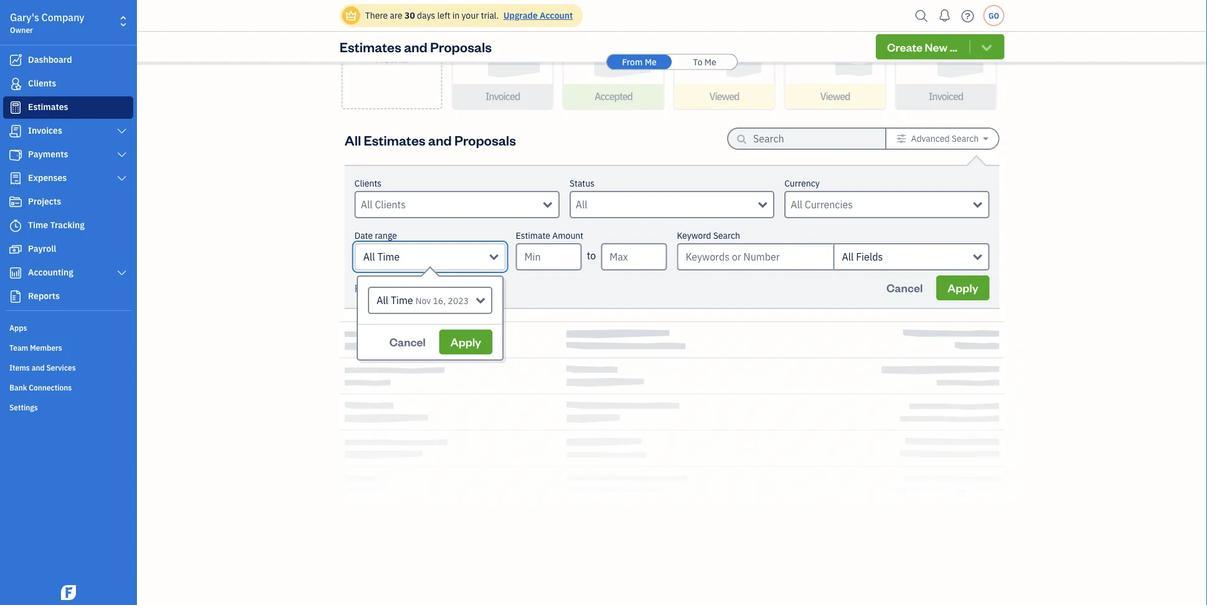 Task type: locate. For each thing, give the bounding box(es) containing it.
1 vertical spatial proposals
[[455, 131, 516, 149]]

me right from
[[645, 56, 657, 68]]

chevron large down image down estimates link at the top left of the page
[[116, 126, 128, 136]]

main element
[[0, 0, 168, 606]]

0 horizontal spatial search
[[713, 230, 740, 242]]

0 vertical spatial estimates
[[340, 38, 401, 56]]

chevron large down image up projects link
[[116, 174, 128, 184]]

apply button down 2023
[[439, 330, 493, 355]]

1 vertical spatial estimates
[[28, 101, 68, 113]]

advanced
[[911, 133, 950, 144]]

0 horizontal spatial clients
[[28, 78, 56, 89]]

1 horizontal spatial viewed
[[820, 90, 850, 103]]

Search text field
[[754, 129, 866, 149]]

apply for apply button corresponding to the top cancel button
[[948, 281, 979, 295]]

new
[[925, 40, 948, 54], [376, 51, 399, 66]]

chevron large down image up expenses 'link'
[[116, 150, 128, 160]]

1 invoiced from the left
[[486, 90, 520, 103]]

chevron large down image for invoices
[[116, 126, 128, 136]]

2023
[[448, 295, 469, 307]]

upgrade account link
[[501, 10, 573, 21]]

0 vertical spatial cancel
[[887, 281, 923, 295]]

1 viewed from the left
[[710, 90, 740, 103]]

create
[[374, 36, 410, 51], [887, 40, 923, 54]]

time inside main element
[[28, 220, 48, 231]]

0 horizontal spatial me
[[645, 56, 657, 68]]

2 horizontal spatial and
[[428, 131, 452, 149]]

search right keyword
[[713, 230, 740, 242]]

project image
[[8, 196, 23, 209]]

money image
[[8, 243, 23, 256]]

0 horizontal spatial apply button
[[439, 330, 493, 355]]

dashboard image
[[8, 54, 23, 67]]

in
[[453, 10, 460, 21]]

0 horizontal spatial create new … button
[[342, 0, 442, 110]]

chevron large down image down payroll link on the left of page
[[116, 268, 128, 278]]

estimates inside main element
[[28, 101, 68, 113]]

company
[[41, 11, 84, 24]]

payroll
[[28, 243, 56, 255]]

reset all button
[[355, 281, 393, 296]]

estimates
[[340, 38, 401, 56], [28, 101, 68, 113], [364, 131, 426, 149]]

time inside date range field
[[391, 294, 413, 307]]

1 horizontal spatial me
[[705, 56, 717, 68]]

1 horizontal spatial apply
[[948, 281, 979, 295]]

chevron large down image inside accounting link
[[116, 268, 128, 278]]

proposals
[[430, 38, 492, 56], [455, 131, 516, 149]]

viewed up search text box
[[820, 90, 850, 103]]

1 horizontal spatial clients
[[355, 178, 382, 189]]

0 horizontal spatial apply
[[451, 335, 481, 350]]

all estimates and proposals
[[345, 131, 516, 149]]

2 vertical spatial time
[[391, 294, 413, 307]]

0 horizontal spatial cancel
[[390, 335, 426, 350]]

amount
[[553, 230, 584, 242]]

chart image
[[8, 267, 23, 280]]

projects
[[28, 196, 61, 207]]

1 vertical spatial apply button
[[439, 330, 493, 355]]

invoices
[[28, 125, 62, 136]]

me right the to
[[705, 56, 717, 68]]

me
[[645, 56, 657, 68], [705, 56, 717, 68]]

1 horizontal spatial cancel
[[887, 281, 923, 295]]

0 vertical spatial cancel button
[[876, 276, 934, 301]]

advanced search
[[911, 133, 979, 144]]

1 horizontal spatial invoiced
[[929, 90, 964, 103]]

2 vertical spatial estimates
[[364, 131, 426, 149]]

and inside main element
[[32, 363, 45, 373]]

cancel down nov
[[390, 335, 426, 350]]

cancel for the top cancel button
[[887, 281, 923, 295]]

payments link
[[3, 144, 133, 166]]

Estimate Amount Maximum text field
[[601, 243, 667, 271]]

apply button
[[937, 276, 990, 301], [439, 330, 493, 355]]

0 horizontal spatial invoiced
[[486, 90, 520, 103]]

clients
[[28, 78, 56, 89], [355, 178, 382, 189]]

4 chevron large down image from the top
[[116, 268, 128, 278]]

1 me from the left
[[645, 56, 657, 68]]

time left nov
[[391, 294, 413, 307]]

0 vertical spatial clients
[[28, 78, 56, 89]]

gary's company owner
[[10, 11, 84, 35]]

chevron large down image for accounting
[[116, 268, 128, 278]]

create for the rightmost create new … dropdown button
[[887, 40, 923, 54]]

cancel down keyword search field
[[887, 281, 923, 295]]

time for all time nov 16, 2023
[[391, 294, 413, 307]]

estimates and proposals
[[340, 38, 492, 56]]

create new … down search image
[[887, 40, 958, 54]]

bank connections link
[[3, 378, 133, 397]]

freshbooks image
[[59, 586, 78, 601]]

1 chevron large down image from the top
[[116, 126, 128, 136]]

search inside dropdown button
[[952, 133, 979, 144]]

0 horizontal spatial cancel button
[[378, 330, 437, 355]]

1 vertical spatial and
[[428, 131, 452, 149]]

apply down keyword search field
[[948, 281, 979, 295]]

0 horizontal spatial and
[[32, 363, 45, 373]]

chevron large down image
[[116, 126, 128, 136], [116, 150, 128, 160], [116, 174, 128, 184], [116, 268, 128, 278]]

your
[[462, 10, 479, 21]]

time tracking link
[[3, 215, 133, 237]]

1 horizontal spatial search
[[952, 133, 979, 144]]

client image
[[8, 78, 23, 90]]

0 horizontal spatial viewed
[[710, 90, 740, 103]]

1 vertical spatial cancel
[[390, 335, 426, 350]]

cancel button
[[876, 276, 934, 301], [378, 330, 437, 355]]

gary's
[[10, 11, 39, 24]]

… down 30
[[401, 51, 408, 66]]

create new …
[[374, 36, 410, 66], [887, 40, 958, 54]]

all inside dropdown button
[[363, 251, 375, 264]]

me for to me
[[705, 56, 717, 68]]

0 vertical spatial apply
[[948, 281, 979, 295]]

all inside keyword search field
[[842, 251, 854, 264]]

search left caretdown icon in the right top of the page
[[952, 133, 979, 144]]

create new … down "are"
[[374, 36, 410, 66]]

1 horizontal spatial create
[[887, 40, 923, 54]]

create new … button
[[342, 0, 442, 110], [876, 34, 1005, 59]]

reports
[[28, 291, 60, 302]]

All Currencies search field
[[791, 197, 974, 212]]

items and services link
[[3, 358, 133, 377]]

fields
[[856, 251, 883, 264]]

1 vertical spatial apply
[[451, 335, 481, 350]]

1 vertical spatial search
[[713, 230, 740, 242]]

0 vertical spatial search
[[952, 133, 979, 144]]

viewed down "to me" link
[[710, 90, 740, 103]]

1 horizontal spatial and
[[404, 38, 428, 56]]

date range
[[355, 230, 397, 242]]

members
[[30, 343, 62, 353]]

time
[[28, 220, 48, 231], [377, 251, 400, 264], [391, 294, 413, 307]]

bank
[[9, 383, 27, 393]]

team
[[9, 343, 28, 353]]

trial.
[[481, 10, 499, 21]]

all for all time
[[363, 251, 375, 264]]

go button
[[984, 5, 1005, 26]]

clients inside main element
[[28, 78, 56, 89]]

connections
[[29, 383, 72, 393]]

clients up 'date'
[[355, 178, 382, 189]]

apps
[[9, 323, 27, 333]]

Keyword Search field
[[834, 243, 990, 271]]

apply down 2023
[[451, 335, 481, 350]]

0 vertical spatial apply button
[[937, 276, 990, 301]]

1 horizontal spatial apply button
[[937, 276, 990, 301]]

all
[[345, 131, 361, 149], [363, 251, 375, 264], [842, 251, 854, 264], [377, 294, 389, 307]]

…
[[950, 40, 958, 54], [401, 51, 408, 66]]

estimates for estimates
[[28, 101, 68, 113]]

estimate image
[[8, 102, 23, 114]]

nov
[[416, 295, 431, 307]]

invoiced
[[486, 90, 520, 103], [929, 90, 964, 103]]

time right "timer" 'icon'
[[28, 220, 48, 231]]

Estimate Amount Minimum text field
[[516, 243, 582, 271]]

3 chevron large down image from the top
[[116, 174, 128, 184]]

apply button down keyword search field
[[937, 276, 990, 301]]

new down notifications icon at the right top of the page
[[925, 40, 948, 54]]

to me
[[693, 56, 717, 68]]

time for all time
[[377, 251, 400, 264]]

settings image
[[897, 134, 907, 144]]

clients down the dashboard
[[28, 78, 56, 89]]

items and services
[[9, 363, 76, 373]]

Keyword Search text field
[[677, 243, 834, 271]]

payroll link
[[3, 239, 133, 261]]

team members link
[[3, 338, 133, 357]]

cancel button down keyword search field
[[876, 276, 934, 301]]

1 vertical spatial clients
[[355, 178, 382, 189]]

caretdown image
[[984, 134, 989, 144]]

search
[[952, 133, 979, 144], [713, 230, 740, 242]]

cancel button down nov
[[378, 330, 437, 355]]

chevron large down image for payments
[[116, 150, 128, 160]]

0 vertical spatial time
[[28, 220, 48, 231]]

me inside from me link
[[645, 56, 657, 68]]

cancel for bottom cancel button
[[390, 335, 426, 350]]

… down notifications icon at the right top of the page
[[950, 40, 958, 54]]

time down the range
[[377, 251, 400, 264]]

and
[[404, 38, 428, 56], [428, 131, 452, 149], [32, 363, 45, 373]]

0 horizontal spatial new
[[376, 51, 399, 66]]

2 chevron large down image from the top
[[116, 150, 128, 160]]

0 horizontal spatial create
[[374, 36, 410, 51]]

days
[[417, 10, 435, 21]]

2 me from the left
[[705, 56, 717, 68]]

chevrondown image
[[980, 40, 994, 53]]

1 vertical spatial time
[[377, 251, 400, 264]]

invoice image
[[8, 125, 23, 138]]

tracking
[[50, 220, 85, 231]]

0 vertical spatial and
[[404, 38, 428, 56]]

2 vertical spatial and
[[32, 363, 45, 373]]

accounting
[[28, 267, 73, 278]]

0 horizontal spatial …
[[401, 51, 408, 66]]

create down "are"
[[374, 36, 410, 51]]

expenses
[[28, 172, 67, 184]]

expense image
[[8, 173, 23, 185]]

me inside "to me" link
[[705, 56, 717, 68]]

cancel
[[887, 281, 923, 295], [390, 335, 426, 350]]

1 horizontal spatial cancel button
[[876, 276, 934, 301]]

me for from me
[[645, 56, 657, 68]]

time inside dropdown button
[[377, 251, 400, 264]]

create down search image
[[887, 40, 923, 54]]

viewed
[[710, 90, 740, 103], [820, 90, 850, 103]]

new down "are"
[[376, 51, 399, 66]]



Task type: vqa. For each thing, say whether or not it's contained in the screenshot.
the time within the "accounts aging find out which clients are taking a long time to pay"
no



Task type: describe. For each thing, give the bounding box(es) containing it.
to me link
[[673, 54, 737, 69]]

estimates link
[[3, 97, 133, 119]]

All search field
[[576, 197, 759, 212]]

there
[[365, 10, 388, 21]]

time tracking
[[28, 220, 85, 231]]

crown image
[[345, 9, 358, 22]]

2 viewed from the left
[[820, 90, 850, 103]]

projects link
[[3, 191, 133, 214]]

invoices link
[[3, 120, 133, 143]]

from me
[[622, 56, 657, 68]]

0 horizontal spatial create new …
[[374, 36, 410, 66]]

team members
[[9, 343, 62, 353]]

all time
[[363, 251, 400, 264]]

left
[[437, 10, 450, 21]]

chevron large down image for expenses
[[116, 174, 128, 184]]

all time nov 16, 2023
[[377, 294, 469, 307]]

reset all
[[355, 282, 393, 295]]

to
[[587, 249, 596, 262]]

all
[[383, 282, 393, 295]]

items
[[9, 363, 30, 373]]

all fields
[[842, 251, 883, 264]]

advanced search button
[[887, 129, 999, 149]]

and for services
[[32, 363, 45, 373]]

expenses link
[[3, 168, 133, 190]]

reports link
[[3, 286, 133, 308]]

estimate
[[516, 230, 551, 242]]

apply button for bottom cancel button
[[439, 330, 493, 355]]

16,
[[433, 295, 446, 307]]

2 invoiced from the left
[[929, 90, 964, 103]]

1 vertical spatial cancel button
[[378, 330, 437, 355]]

dashboard link
[[3, 49, 133, 72]]

notifications image
[[935, 3, 955, 28]]

settings link
[[3, 398, 133, 417]]

1 horizontal spatial …
[[950, 40, 958, 54]]

Date Range field
[[368, 287, 493, 314]]

payments
[[28, 149, 68, 160]]

all for all estimates and proposals
[[345, 131, 361, 149]]

from me link
[[607, 54, 672, 69]]

30
[[405, 10, 415, 21]]

and for proposals
[[404, 38, 428, 56]]

account
[[540, 10, 573, 21]]

1 horizontal spatial new
[[925, 40, 948, 54]]

all time button
[[355, 243, 506, 271]]

upgrade
[[504, 10, 538, 21]]

all inside date range field
[[377, 294, 389, 307]]

search for keyword search
[[713, 230, 740, 242]]

go
[[989, 11, 1000, 21]]

are
[[390, 10, 403, 21]]

keyword search
[[677, 230, 740, 242]]

clients link
[[3, 73, 133, 95]]

1 horizontal spatial create new …
[[887, 40, 958, 54]]

accepted
[[595, 90, 633, 103]]

currency
[[785, 178, 820, 189]]

reset
[[355, 282, 380, 295]]

All Clients search field
[[361, 197, 544, 212]]

search image
[[912, 7, 932, 25]]

services
[[46, 363, 76, 373]]

to
[[693, 56, 703, 68]]

all for all fields
[[842, 251, 854, 264]]

settings
[[9, 403, 38, 413]]

keyword
[[677, 230, 711, 242]]

status
[[570, 178, 595, 189]]

timer image
[[8, 220, 23, 232]]

apps link
[[3, 318, 133, 337]]

owner
[[10, 25, 33, 35]]

date
[[355, 230, 373, 242]]

search for advanced search
[[952, 133, 979, 144]]

bank connections
[[9, 383, 72, 393]]

range
[[375, 230, 397, 242]]

payment image
[[8, 149, 23, 161]]

accounting link
[[3, 262, 133, 285]]

dashboard
[[28, 54, 72, 65]]

apply for bottom cancel button's apply button
[[451, 335, 481, 350]]

from
[[622, 56, 643, 68]]

go to help image
[[958, 7, 978, 25]]

0 vertical spatial proposals
[[430, 38, 492, 56]]

estimates for estimates and proposals
[[340, 38, 401, 56]]

1 horizontal spatial create new … button
[[876, 34, 1005, 59]]

create for the leftmost create new … dropdown button
[[374, 36, 410, 51]]

apply button for the top cancel button
[[937, 276, 990, 301]]

estimate amount
[[516, 230, 584, 242]]

there are 30 days left in your trial. upgrade account
[[365, 10, 573, 21]]

report image
[[8, 291, 23, 303]]



